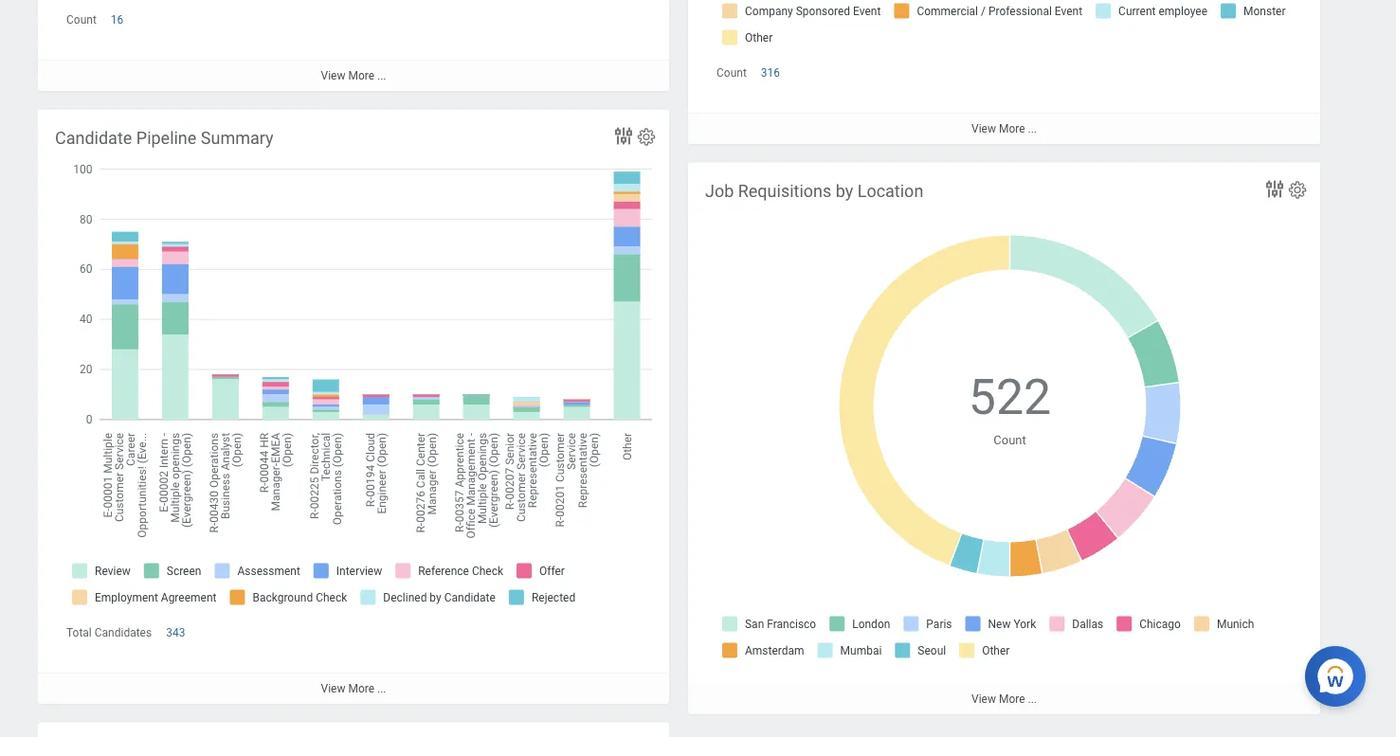 Task type: describe. For each thing, give the bounding box(es) containing it.
view more ... inside candidate pipeline summary element
[[321, 683, 386, 696]]

configure candidate pipeline summary image
[[636, 127, 657, 147]]

headcount & open positions element
[[38, 0, 670, 91]]

more inside headcount & open positions 'element'
[[348, 69, 375, 82]]

... inside headcount & open positions 'element'
[[377, 69, 386, 82]]

requisitions
[[738, 181, 832, 201]]

... inside candidate pipeline summary element
[[377, 683, 386, 696]]

343
[[166, 626, 185, 640]]

location
[[858, 181, 924, 201]]

configure and view chart data image for candidate pipeline summary
[[613, 125, 635, 147]]

522
[[969, 369, 1052, 426]]

view inside performance by hiring source "element"
[[972, 122, 997, 135]]

view inside headcount & open positions 'element'
[[321, 69, 346, 82]]

... inside performance by hiring source "element"
[[1028, 122, 1037, 135]]

count for 16
[[66, 13, 97, 26]]

522 count
[[969, 369, 1052, 447]]

316 button
[[761, 65, 783, 80]]

count inside 522 count
[[994, 433, 1027, 447]]

candidates
[[95, 626, 152, 640]]

view more ... inside performance by hiring source "element"
[[972, 122, 1037, 135]]

count for 316
[[717, 66, 747, 79]]

candidate pipeline summary element
[[38, 110, 670, 704]]

job requisitions by location element
[[688, 163, 1321, 715]]

16
[[111, 13, 124, 26]]



Task type: vqa. For each thing, say whether or not it's contained in the screenshot.
location image to the left
no



Task type: locate. For each thing, give the bounding box(es) containing it.
more inside candidate pipeline summary element
[[348, 683, 375, 696]]

total
[[66, 626, 92, 640]]

count down 522 button on the right of page
[[994, 433, 1027, 447]]

0 vertical spatial count
[[66, 13, 97, 26]]

view
[[321, 69, 346, 82], [972, 122, 997, 135], [321, 683, 346, 696], [972, 693, 997, 706]]

job requisitions by location
[[706, 181, 924, 201]]

count inside 'element'
[[66, 13, 97, 26]]

candidate pipeline summary
[[55, 128, 274, 148]]

view more ...
[[321, 69, 386, 82], [972, 122, 1037, 135], [321, 683, 386, 696], [972, 693, 1037, 706]]

configure and view chart data image for job requisitions by location
[[1264, 178, 1287, 201]]

total candidates
[[66, 626, 152, 640]]

0 horizontal spatial configure and view chart data image
[[613, 125, 635, 147]]

more inside performance by hiring source "element"
[[999, 122, 1026, 135]]

...
[[377, 69, 386, 82], [1028, 122, 1037, 135], [377, 683, 386, 696], [1028, 693, 1037, 706]]

configure and view chart data image
[[613, 125, 635, 147], [1264, 178, 1287, 201]]

343 button
[[166, 626, 188, 641]]

pipeline
[[136, 128, 197, 148]]

2 vertical spatial count
[[994, 433, 1027, 447]]

configure job requisitions by location image
[[1288, 180, 1309, 201]]

1 horizontal spatial count
[[717, 66, 747, 79]]

count left '316'
[[717, 66, 747, 79]]

view inside candidate pipeline summary element
[[321, 683, 346, 696]]

summary
[[201, 128, 274, 148]]

... inside job requisitions by location element
[[1028, 693, 1037, 706]]

0 horizontal spatial count
[[66, 13, 97, 26]]

more inside job requisitions by location element
[[999, 693, 1026, 706]]

more
[[348, 69, 375, 82], [999, 122, 1026, 135], [348, 683, 375, 696], [999, 693, 1026, 706]]

1 vertical spatial count
[[717, 66, 747, 79]]

count
[[66, 13, 97, 26], [717, 66, 747, 79], [994, 433, 1027, 447]]

configure and view chart data image left configure candidate pipeline summary icon
[[613, 125, 635, 147]]

1 vertical spatial configure and view chart data image
[[1264, 178, 1287, 201]]

522 button
[[969, 365, 1055, 431]]

candidate
[[55, 128, 132, 148]]

16 button
[[111, 12, 126, 27]]

by
[[836, 181, 854, 201]]

configure and view chart data image left configure job requisitions by location icon
[[1264, 178, 1287, 201]]

view inside job requisitions by location element
[[972, 693, 997, 706]]

2 horizontal spatial count
[[994, 433, 1027, 447]]

job
[[706, 181, 734, 201]]

view more ... inside job requisitions by location element
[[972, 693, 1037, 706]]

1 horizontal spatial configure and view chart data image
[[1264, 178, 1287, 201]]

count left 16 at top
[[66, 13, 97, 26]]

view more ... link
[[38, 60, 670, 91], [688, 113, 1321, 144], [38, 673, 670, 704], [688, 683, 1321, 715]]

performance by hiring source element
[[688, 0, 1321, 144]]

view more ... inside headcount & open positions 'element'
[[321, 69, 386, 82]]

316
[[761, 66, 780, 79]]

0 vertical spatial configure and view chart data image
[[613, 125, 635, 147]]

count inside performance by hiring source "element"
[[717, 66, 747, 79]]



